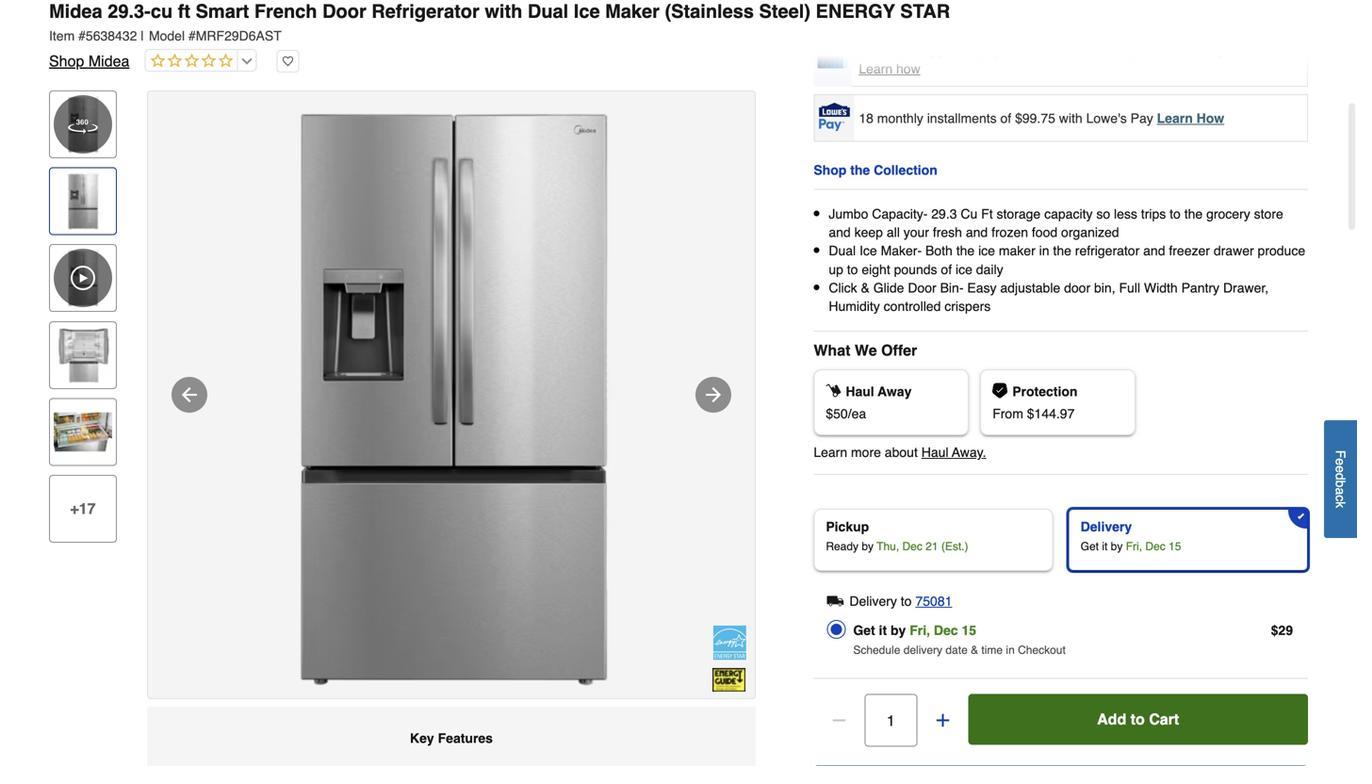 Task type: describe. For each thing, give the bounding box(es) containing it.
model
[[149, 28, 185, 43]]

f
[[1334, 450, 1349, 458]]

get inside "get it by fri, dec 15 schedule delivery date & time in checkout"
[[854, 623, 876, 638]]

ft
[[982, 206, 993, 222]]

the inside shop the collection link
[[851, 163, 870, 178]]

jumbo
[[829, 206, 869, 222]]

easy
[[968, 280, 997, 295]]

click
[[829, 280, 858, 295]]

payments
[[980, 42, 1038, 58]]

drawer
[[1214, 243, 1255, 259]]

29.3-
[[108, 0, 151, 22]]

full
[[1120, 280, 1141, 295]]

haul inside haul away $50/ea
[[846, 384, 875, 399]]

financing.
[[1172, 42, 1228, 58]]

5638432
[[86, 28, 137, 43]]

monthly
[[878, 111, 924, 126]]

0 horizontal spatial and
[[829, 225, 851, 240]]

energy
[[816, 0, 896, 22]]

delivery
[[904, 644, 943, 657]]

protection from $144.97
[[993, 384, 1078, 422]]

door
[[1065, 280, 1091, 295]]

b
[[1334, 480, 1349, 488]]

option group containing pickup
[[806, 502, 1316, 579]]

the down fresh
[[957, 243, 975, 259]]

of inside jumbo capacity- 29.3 cu ft storage capacity so less trips to the grocery store and keep all your fresh and frozen food organized dual ice maker- both the ice maker in the refrigerator and freezer drawer produce up to eight pounds of ice daily click & glide door bin- easy adjustable door bin, full width pantry drawer, humidity controlled crispers
[[941, 262, 952, 277]]

add
[[1098, 711, 1127, 729]]

zero stars image
[[146, 53, 233, 70]]

fri, inside delivery get it by fri, dec 15
[[1126, 540, 1143, 554]]

to right the up at the right of the page
[[847, 262, 858, 277]]

smart
[[196, 0, 249, 22]]

key
[[410, 731, 434, 746]]

ice inside midea 29.3-cu ft smart french door refrigerator with dual ice maker (stainless steel) energy star item # 5638432 | model # mrf29d6ast
[[574, 0, 600, 22]]

1 vertical spatial away
[[952, 445, 984, 460]]

the down food
[[1054, 243, 1072, 259]]

.
[[984, 445, 987, 460]]

we
[[855, 342, 877, 359]]

it inside "get it by fri, dec 15 schedule delivery date & time in checkout"
[[879, 623, 887, 638]]

pantry
[[1182, 280, 1220, 295]]

75081 button
[[916, 590, 953, 613]]

with inside midea 29.3-cu ft smart french door refrigerator with dual ice maker (stainless steel) energy star item # 5638432 | model # mrf29d6ast
[[485, 0, 523, 22]]

with inside $134/mo suggested payments with 12 month special financing. ltd time. learn how
[[1041, 42, 1065, 58]]

cu
[[961, 206, 978, 222]]

c
[[1334, 495, 1349, 502]]

f e e d b a c k
[[1334, 450, 1349, 508]]

all
[[887, 225, 900, 240]]

12
[[1068, 42, 1083, 58]]

1 horizontal spatial and
[[966, 225, 988, 240]]

1 horizontal spatial of
[[1001, 111, 1012, 126]]

ltd
[[1232, 42, 1250, 58]]

dual inside jumbo capacity- 29.3 cu ft storage capacity so less trips to the grocery store and keep all your fresh and frozen food organized dual ice maker- both the ice maker in the refrigerator and freezer drawer produce up to eight pounds of ice daily click & glide door bin- easy adjustable door bin, full width pantry drawer, humidity controlled crispers
[[829, 243, 856, 259]]

learn more about haul away .
[[814, 445, 987, 460]]

store
[[1255, 206, 1284, 222]]

cu
[[151, 0, 173, 22]]

date
[[946, 644, 968, 657]]

the left the grocery
[[1185, 206, 1203, 222]]

pickup ready by thu, dec 21 (est.)
[[826, 520, 969, 554]]

protection
[[1013, 384, 1078, 399]]

learn inside $134/mo suggested payments with 12 month special financing. ltd time. learn how
[[859, 61, 893, 76]]

$99.75
[[1016, 111, 1056, 126]]

special
[[1127, 42, 1168, 58]]

ready
[[826, 540, 859, 554]]

collection
[[874, 163, 938, 178]]

d
[[1334, 473, 1349, 480]]

controlled
[[884, 299, 941, 314]]

midea  #mrf29d6ast - thumbnail2 image
[[54, 326, 112, 384]]

to inside button
[[1131, 711, 1145, 729]]

food
[[1032, 225, 1058, 240]]

maker-
[[881, 243, 922, 259]]

key features
[[410, 731, 493, 746]]

jumbo capacity- 29.3 cu ft storage capacity so less trips to the grocery store and keep all your fresh and frozen food organized dual ice maker- both the ice maker in the refrigerator and freezer drawer produce up to eight pounds of ice daily click & glide door bin- easy adjustable door bin, full width pantry drawer, humidity controlled crispers
[[829, 206, 1306, 314]]

29.3
[[932, 206, 958, 222]]

energy guide image
[[713, 669, 746, 692]]

time.
[[1254, 42, 1283, 58]]

cart
[[1150, 711, 1180, 729]]

(stainless
[[665, 0, 754, 22]]

door inside midea 29.3-cu ft smart french door refrigerator with dual ice maker (stainless steel) energy star item # 5638432 | model # mrf29d6ast
[[323, 0, 367, 22]]

shop midea
[[49, 52, 130, 70]]

+17 button
[[49, 475, 117, 543]]

adjustable
[[1001, 280, 1061, 295]]

delivery for to
[[850, 594, 898, 609]]

to right trips on the top of the page
[[1170, 206, 1181, 222]]

your
[[904, 225, 930, 240]]

star
[[901, 0, 951, 22]]

humidity
[[829, 299, 880, 314]]

keep
[[855, 225, 883, 240]]

frozen
[[992, 225, 1029, 240]]

refrigerator
[[372, 0, 480, 22]]

$144.97
[[1028, 406, 1075, 422]]

checkout
[[1018, 644, 1066, 657]]

shop for shop midea
[[49, 52, 84, 70]]

french
[[254, 0, 317, 22]]

capacity
[[1045, 206, 1093, 222]]

delivery get it by fri, dec 15
[[1081, 520, 1182, 554]]

item number 5 6 3 8 4 3 2 and model number m r f 2 9 d 6 a s t element
[[49, 26, 1309, 45]]

bin,
[[1095, 280, 1116, 295]]

pickup
[[826, 520, 870, 535]]

21
[[926, 540, 939, 554]]

2 horizontal spatial and
[[1144, 243, 1166, 259]]

suggested
[[916, 42, 977, 58]]

haul away filled image
[[826, 383, 841, 398]]

maker
[[605, 0, 660, 22]]

more
[[851, 445, 882, 460]]

add to cart button
[[969, 695, 1309, 746]]

glide
[[874, 280, 905, 295]]

ft
[[178, 0, 191, 22]]

1 vertical spatial ice
[[956, 262, 973, 277]]

Stepper number input field with increment and decrement buttons number field
[[865, 695, 918, 747]]

heart outline image
[[277, 50, 299, 73]]

& inside "get it by fri, dec 15 schedule delivery date & time in checkout"
[[971, 644, 979, 657]]

shop the collection link
[[814, 159, 938, 182]]

fri, inside "get it by fri, dec 15 schedule delivery date & time in checkout"
[[910, 623, 931, 638]]

f e e d b a c k button
[[1325, 420, 1358, 538]]

2 vertical spatial with
[[1060, 111, 1083, 126]]

learn how button
[[859, 59, 921, 78]]



Task type: locate. For each thing, give the bounding box(es) containing it.
plus image
[[934, 712, 953, 730]]

1 horizontal spatial delivery
[[1081, 520, 1133, 535]]

mrf29d6ast
[[196, 28, 282, 43]]

|
[[141, 28, 144, 43]]

door inside jumbo capacity- 29.3 cu ft storage capacity so less trips to the grocery store and keep all your fresh and frozen food organized dual ice maker- both the ice maker in the refrigerator and freezer drawer produce up to eight pounds of ice daily click & glide door bin- easy adjustable door bin, full width pantry drawer, humidity controlled crispers
[[908, 280, 937, 295]]

protection plan filled image
[[993, 383, 1008, 398]]

0 horizontal spatial dual
[[528, 0, 569, 22]]

in right time
[[1006, 644, 1015, 657]]

1 vertical spatial shop
[[814, 163, 847, 178]]

$134/mo suggested payments with 12 month special financing. ltd time. learn how
[[859, 42, 1283, 76]]

2 horizontal spatial learn
[[1158, 111, 1193, 126]]

1 vertical spatial get
[[854, 623, 876, 638]]

and left freezer
[[1144, 243, 1166, 259]]

18
[[859, 111, 874, 126]]

ice down keep
[[860, 243, 878, 259]]

haul
[[846, 384, 875, 399], [922, 445, 949, 460]]

with left 12
[[1041, 42, 1065, 58]]

it inside delivery get it by fri, dec 15
[[1103, 540, 1108, 554]]

to left 75081
[[901, 594, 912, 609]]

1 horizontal spatial 15
[[1169, 540, 1182, 554]]

& inside jumbo capacity- 29.3 cu ft storage capacity so less trips to the grocery store and keep all your fresh and frozen food organized dual ice maker- both the ice maker in the refrigerator and freezer drawer produce up to eight pounds of ice daily click & glide door bin- easy adjustable door bin, full width pantry drawer, humidity controlled crispers
[[861, 280, 870, 295]]

#
[[78, 28, 86, 43], [189, 28, 196, 43]]

1 horizontal spatial by
[[891, 623, 906, 638]]

storage
[[997, 206, 1041, 222]]

0 horizontal spatial fri,
[[910, 623, 931, 638]]

features
[[438, 731, 493, 746]]

0 vertical spatial ice
[[574, 0, 600, 22]]

by for 15
[[891, 623, 906, 638]]

with right refrigerator
[[485, 0, 523, 22]]

15 inside "get it by fri, dec 15 schedule delivery date & time in checkout"
[[962, 623, 977, 638]]

maker
[[999, 243, 1036, 259]]

month
[[1087, 42, 1123, 58]]

learn left the more
[[814, 445, 848, 460]]

with right $99.75
[[1060, 111, 1083, 126]]

0 horizontal spatial of
[[941, 262, 952, 277]]

capacity-
[[872, 206, 928, 222]]

0 vertical spatial learn
[[859, 61, 893, 76]]

and down jumbo
[[829, 225, 851, 240]]

up
[[829, 262, 844, 277]]

dec for 21
[[903, 540, 923, 554]]

0 vertical spatial delivery
[[1081, 520, 1133, 535]]

what we offer
[[814, 342, 918, 359]]

organized
[[1062, 225, 1120, 240]]

learn right pay
[[1158, 111, 1193, 126]]

fri,
[[1126, 540, 1143, 554], [910, 623, 931, 638]]

1 horizontal spatial door
[[908, 280, 937, 295]]

pounds
[[894, 262, 938, 277]]

75081
[[916, 594, 953, 609]]

what
[[814, 342, 851, 359]]

1 vertical spatial in
[[1006, 644, 1015, 657]]

grocery
[[1207, 206, 1251, 222]]

2 vertical spatial learn
[[814, 445, 848, 460]]

# right 'model'
[[189, 28, 196, 43]]

in down food
[[1040, 243, 1050, 259]]

dual left maker
[[528, 0, 569, 22]]

$29
[[1272, 623, 1294, 638]]

1 vertical spatial haul
[[922, 445, 949, 460]]

away right about at the right bottom
[[952, 445, 984, 460]]

15
[[1169, 540, 1182, 554], [962, 623, 977, 638]]

shop for shop the collection
[[814, 163, 847, 178]]

ice inside jumbo capacity- 29.3 cu ft storage capacity so less trips to the grocery store and keep all your fresh and frozen food organized dual ice maker- both the ice maker in the refrigerator and freezer drawer produce up to eight pounds of ice daily click & glide door bin- easy adjustable door bin, full width pantry drawer, humidity controlled crispers
[[860, 243, 878, 259]]

0 vertical spatial door
[[323, 0, 367, 22]]

# right item
[[78, 28, 86, 43]]

2 e from the top
[[1334, 466, 1349, 473]]

1 vertical spatial it
[[879, 623, 887, 638]]

dec
[[903, 540, 923, 554], [1146, 540, 1166, 554], [934, 623, 959, 638]]

0 horizontal spatial 15
[[962, 623, 977, 638]]

e up d
[[1334, 458, 1349, 466]]

how
[[897, 61, 921, 76]]

midea  #mrf29d6ast - thumbnail image
[[54, 172, 112, 231]]

offer
[[882, 342, 918, 359]]

so
[[1097, 206, 1111, 222]]

in inside jumbo capacity- 29.3 cu ft storage capacity so less trips to the grocery store and keep all your fresh and frozen food organized dual ice maker- both the ice maker in the refrigerator and freezer drawer produce up to eight pounds of ice daily click & glide door bin- easy adjustable door bin, full width pantry drawer, humidity controlled crispers
[[1040, 243, 1050, 259]]

ice left maker
[[574, 0, 600, 22]]

0 vertical spatial in
[[1040, 243, 1050, 259]]

haul right about at the right bottom
[[922, 445, 949, 460]]

1 vertical spatial with
[[1041, 42, 1065, 58]]

and
[[829, 225, 851, 240], [966, 225, 988, 240], [1144, 243, 1166, 259]]

with
[[485, 0, 523, 22], [1041, 42, 1065, 58], [1060, 111, 1083, 126]]

get inside delivery get it by fri, dec 15
[[1081, 540, 1099, 554]]

e up the b
[[1334, 466, 1349, 473]]

midea 29.3-cu ft smart french door refrigerator with dual ice maker (stainless steel) energy star item # 5638432 | model # mrf29d6ast
[[49, 0, 951, 43]]

of
[[1001, 111, 1012, 126], [941, 262, 952, 277]]

shop
[[49, 52, 84, 70], [814, 163, 847, 178]]

to right add
[[1131, 711, 1145, 729]]

1 vertical spatial dual
[[829, 243, 856, 259]]

to
[[1170, 206, 1181, 222], [847, 262, 858, 277], [901, 594, 912, 609], [1131, 711, 1145, 729]]

door down pounds
[[908, 280, 937, 295]]

1 vertical spatial midea
[[88, 52, 130, 70]]

freezer
[[1170, 243, 1211, 259]]

0 vertical spatial with
[[485, 0, 523, 22]]

midea down 5638432
[[88, 52, 130, 70]]

by inside "get it by fri, dec 15 schedule delivery date & time in checkout"
[[891, 623, 906, 638]]

by for 21
[[862, 540, 874, 554]]

0 vertical spatial haul
[[846, 384, 875, 399]]

from
[[993, 406, 1024, 422]]

1 vertical spatial learn
[[1158, 111, 1193, 126]]

0 horizontal spatial door
[[323, 0, 367, 22]]

dec inside "get it by fri, dec 15 schedule delivery date & time in checkout"
[[934, 623, 959, 638]]

truck filled image
[[827, 593, 844, 610]]

shop down item
[[49, 52, 84, 70]]

0 horizontal spatial learn
[[814, 445, 848, 460]]

1 horizontal spatial ice
[[979, 243, 996, 259]]

door right french
[[323, 0, 367, 22]]

0 horizontal spatial shop
[[49, 52, 84, 70]]

refrigerator
[[1076, 243, 1140, 259]]

1 horizontal spatial shop
[[814, 163, 847, 178]]

in inside "get it by fri, dec 15 schedule delivery date & time in checkout"
[[1006, 644, 1015, 657]]

0 vertical spatial shop
[[49, 52, 84, 70]]

1 horizontal spatial &
[[971, 644, 979, 657]]

dec inside delivery get it by fri, dec 15
[[1146, 540, 1166, 554]]

0 horizontal spatial ice
[[956, 262, 973, 277]]

1 vertical spatial &
[[971, 644, 979, 657]]

daily
[[977, 262, 1004, 277]]

1 horizontal spatial dual
[[829, 243, 856, 259]]

ice up bin-
[[956, 262, 973, 277]]

lowe's
[[1087, 111, 1127, 126]]

in
[[1040, 243, 1050, 259], [1006, 644, 1015, 657]]

1 vertical spatial 15
[[962, 623, 977, 638]]

delivery for get
[[1081, 520, 1133, 535]]

0 vertical spatial midea
[[49, 0, 102, 22]]

by inside pickup ready by thu, dec 21 (est.)
[[862, 540, 874, 554]]

1 horizontal spatial fri,
[[1126, 540, 1143, 554]]

0 vertical spatial 15
[[1169, 540, 1182, 554]]

learn how link
[[1158, 111, 1225, 126]]

1 horizontal spatial learn
[[859, 61, 893, 76]]

0 vertical spatial ice
[[979, 243, 996, 259]]

1 # from the left
[[78, 28, 86, 43]]

pay
[[1131, 111, 1154, 126]]

drawer,
[[1224, 280, 1269, 295]]

eight
[[862, 262, 891, 277]]

time
[[982, 644, 1003, 657]]

0 horizontal spatial it
[[879, 623, 887, 638]]

and down cu
[[966, 225, 988, 240]]

0 vertical spatial it
[[1103, 540, 1108, 554]]

1 vertical spatial fri,
[[910, 623, 931, 638]]

arrow right image
[[702, 384, 725, 406]]

1 horizontal spatial haul
[[922, 445, 949, 460]]

midea  #mrf29d6ast - thumbnail3 image
[[54, 403, 112, 461]]

option group
[[806, 502, 1316, 579]]

(est.)
[[942, 540, 969, 554]]

1 horizontal spatial get
[[1081, 540, 1099, 554]]

dec for 15
[[934, 623, 959, 638]]

the
[[851, 163, 870, 178], [1185, 206, 1203, 222], [957, 243, 975, 259], [1054, 243, 1072, 259]]

of left $99.75
[[1001, 111, 1012, 126]]

width
[[1145, 280, 1178, 295]]

0 horizontal spatial get
[[854, 623, 876, 638]]

15 inside delivery get it by fri, dec 15
[[1169, 540, 1182, 554]]

arrow left image
[[178, 384, 201, 406]]

1 horizontal spatial it
[[1103, 540, 1108, 554]]

midea  #mrf29d6ast image
[[148, 91, 755, 699]]

2 # from the left
[[189, 28, 196, 43]]

learn
[[859, 61, 893, 76], [1158, 111, 1193, 126], [814, 445, 848, 460]]

1 vertical spatial delivery
[[850, 594, 898, 609]]

2 horizontal spatial dec
[[1146, 540, 1166, 554]]

0 horizontal spatial ice
[[574, 0, 600, 22]]

dec inside pickup ready by thu, dec 21 (est.)
[[903, 540, 923, 554]]

0 horizontal spatial delivery
[[850, 594, 898, 609]]

0 horizontal spatial by
[[862, 540, 874, 554]]

ice
[[979, 243, 996, 259], [956, 262, 973, 277]]

+17
[[70, 500, 96, 518]]

0 vertical spatial &
[[861, 280, 870, 295]]

away inside haul away $50/ea
[[878, 384, 912, 399]]

bin-
[[941, 280, 964, 295]]

$134/mo
[[859, 42, 912, 58]]

0 vertical spatial away
[[878, 384, 912, 399]]

installments
[[928, 111, 997, 126]]

crispers
[[945, 299, 991, 314]]

item
[[49, 28, 75, 43]]

&
[[861, 280, 870, 295], [971, 644, 979, 657]]

1 e from the top
[[1334, 458, 1349, 466]]

lowes pay logo image
[[816, 103, 854, 131]]

2 horizontal spatial by
[[1111, 540, 1123, 554]]

delivery inside delivery get it by fri, dec 15
[[1081, 520, 1133, 535]]

ice up the daily
[[979, 243, 996, 259]]

0 horizontal spatial &
[[861, 280, 870, 295]]

& left time
[[971, 644, 979, 657]]

1 horizontal spatial ice
[[860, 243, 878, 259]]

by inside delivery get it by fri, dec 15
[[1111, 540, 1123, 554]]

k
[[1334, 502, 1349, 508]]

1 horizontal spatial in
[[1040, 243, 1050, 259]]

1 vertical spatial ice
[[860, 243, 878, 259]]

minus image
[[830, 712, 849, 730]]

get it by fri, dec 15 schedule delivery date & time in checkout
[[854, 623, 1066, 657]]

1 vertical spatial of
[[941, 262, 952, 277]]

of up bin-
[[941, 262, 952, 277]]

0 vertical spatial of
[[1001, 111, 1012, 126]]

dual up the up at the right of the page
[[829, 243, 856, 259]]

dual inside midea 29.3-cu ft smart french door refrigerator with dual ice maker (stainless steel) energy star item # 5638432 | model # mrf29d6ast
[[528, 0, 569, 22]]

0 vertical spatial fri,
[[1126, 540, 1143, 554]]

midea up item
[[49, 0, 102, 22]]

trips
[[1142, 206, 1167, 222]]

1 vertical spatial door
[[908, 280, 937, 295]]

the up jumbo
[[851, 163, 870, 178]]

a
[[1334, 488, 1349, 495]]

& down eight
[[861, 280, 870, 295]]

away down offer at the top of the page
[[878, 384, 912, 399]]

1 horizontal spatial dec
[[934, 623, 959, 638]]

0 vertical spatial dual
[[528, 0, 569, 22]]

schedule
[[854, 644, 901, 657]]

midea inside midea 29.3-cu ft smart french door refrigerator with dual ice maker (stainless steel) energy star item # 5638432 | model # mrf29d6ast
[[49, 0, 102, 22]]

0 horizontal spatial haul
[[846, 384, 875, 399]]

shop up jumbo
[[814, 163, 847, 178]]

$50/ea
[[826, 406, 867, 422]]

fresh
[[933, 225, 963, 240]]

ice
[[574, 0, 600, 22], [860, 243, 878, 259]]

midea
[[49, 0, 102, 22], [88, 52, 130, 70]]

steel)
[[760, 0, 811, 22]]

learn down $134/mo
[[859, 61, 893, 76]]

0 horizontal spatial dec
[[903, 540, 923, 554]]

1 horizontal spatial #
[[189, 28, 196, 43]]

0 horizontal spatial in
[[1006, 644, 1015, 657]]

0 vertical spatial get
[[1081, 540, 1099, 554]]

0 horizontal spatial away
[[878, 384, 912, 399]]

1 horizontal spatial away
[[952, 445, 984, 460]]

haul up $50/ea on the bottom right of page
[[846, 384, 875, 399]]

18 monthly installments of $99.75 with lowe's pay learn how
[[859, 111, 1225, 126]]

0 horizontal spatial #
[[78, 28, 86, 43]]

thu,
[[877, 540, 900, 554]]



Task type: vqa. For each thing, say whether or not it's contained in the screenshot.
rightmost Door
yes



